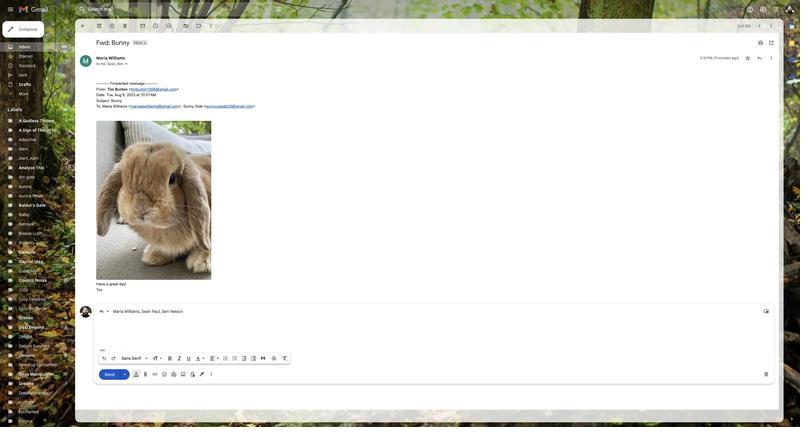 Task type: describe. For each thing, give the bounding box(es) containing it.
report spam image
[[109, 23, 115, 29]]

148
[[61, 45, 67, 49]]

sunshine
[[33, 344, 50, 349]]

insert files using drive image
[[171, 372, 177, 378]]

maria for maria williams
[[96, 56, 108, 61]]

< down 2023
[[128, 104, 131, 109]]

inbox for inbox link
[[19, 44, 30, 50]]

toggle confidential mode image
[[190, 372, 196, 378]]

1 vertical spatial >
[[253, 104, 255, 109]]

a sign of things to come
[[19, 128, 69, 133]]

---------- forwarded message --------- from: tim burton < timburton1006@gmail.com > date: tue, aug 8, 2023 at 10:01 am subject: bunny to: maria williams < mariaaawilliams@gmail.com >, sunny side < sunnyupside33@gmail.com >
[[96, 81, 255, 109]]

image.png image
[[96, 121, 211, 280]]

remove formatting ‪(⌘\)‬ image
[[282, 356, 288, 362]]

collapse link
[[19, 269, 35, 274]]

3 - from the left
[[99, 81, 100, 86]]

forwarded
[[110, 81, 128, 86]]

sean for paul
[[141, 309, 151, 315]]

gate
[[36, 203, 46, 208]]

analyze this
[[19, 165, 44, 171]]

show details image
[[124, 62, 128, 66]]

indent less ‪(⌘[)‬ image
[[241, 356, 247, 362]]

art-gate link
[[19, 175, 35, 180]]

8 - from the left
[[105, 81, 106, 86]]

0 vertical spatial dewdrop
[[29, 297, 46, 302]]

dreamy
[[19, 391, 33, 396]]

sent link
[[19, 73, 27, 78]]

delete image
[[122, 23, 128, 29]]

aurora for aurora petals
[[19, 194, 31, 199]]

maria inside ---------- forwarded message --------- from: tim burton < timburton1006@gmail.com > date: tue, aug 8, 2023 at 10:01 am subject: bunny to: maria williams < mariaaawilliams@gmail.com >, sunny side < sunnyupside33@gmail.com >
[[102, 104, 112, 109]]

baldur's gate
[[19, 203, 46, 208]]

burton
[[115, 87, 128, 91]]

more image
[[208, 23, 214, 29]]

insert emoji ‪(⌘⇧2)‬ image
[[162, 372, 167, 378]]

1 vertical spatial dewdrop
[[19, 363, 36, 368]]

crimes link
[[19, 316, 33, 321]]

numbered list ‪(⌘⇧7)‬ image
[[223, 356, 228, 362]]

of inside labels navigation
[[32, 128, 37, 133]]

sunnyupside33@gmail.com
[[206, 104, 253, 109]]

radiance
[[29, 306, 46, 312]]

indent more ‪(⌘])‬ image
[[251, 356, 257, 362]]

ballsy
[[19, 212, 30, 218]]

labels
[[8, 107, 22, 113]]

analyze
[[19, 165, 35, 171]]

15 - from the left
[[151, 81, 152, 86]]

25
[[63, 372, 67, 377]]

underline ‪(⌘u)‬ image
[[186, 356, 192, 362]]

0 vertical spatial enchanted
[[37, 363, 57, 368]]

capital idea link
[[19, 259, 43, 265]]

not starred image
[[745, 55, 751, 61]]

mark as unread image
[[140, 23, 146, 29]]

formatting options toolbar
[[99, 354, 290, 364]]

1 horizontal spatial of
[[741, 24, 744, 28]]

sean for ,
[[107, 62, 115, 66]]

Search mail text field
[[88, 6, 258, 12]]

send
[[105, 372, 114, 377]]

starred link
[[19, 54, 33, 59]]

more send options image
[[122, 372, 128, 378]]

baldur's gate link
[[19, 203, 46, 208]]

delight sunshine
[[19, 344, 50, 349]]

ago)
[[732, 56, 739, 60]]

cozy for cozy dewdrop
[[19, 297, 28, 302]]

a
[[106, 282, 108, 287]]

show trimmed content image
[[99, 349, 106, 352]]

compose
[[19, 27, 37, 32]]

gate
[[26, 175, 35, 180]]

dreamy wander link
[[19, 391, 49, 396]]

5:10 pm (11 minutes ago) cell
[[701, 55, 739, 61]]

sign
[[23, 128, 31, 133]]

6 - from the left
[[103, 81, 104, 86]]

dreamy wander
[[19, 391, 49, 396]]

subject:
[[96, 99, 110, 103]]

1 for a sign of things to come
[[66, 128, 67, 132]]

betrayal
[[19, 222, 34, 227]]

snoozed link
[[19, 63, 35, 68]]

snooze image
[[153, 23, 159, 29]]

tue,
[[106, 93, 114, 97]]

tim inside ---------- forwarded message --------- from: tim burton < timburton1006@gmail.com > date: tue, aug 8, 2023 at 10:01 am subject: bunny to: maria williams < mariaaawilliams@gmail.com >, sunny side < sunnyupside33@gmail.com >
[[107, 87, 114, 91]]

to:
[[96, 104, 101, 109]]

aurora petals link
[[19, 194, 44, 199]]

14
[[64, 316, 67, 320]]

older image
[[769, 23, 775, 29]]

5:10 pm
[[701, 56, 713, 60]]

3
[[65, 325, 67, 330]]

9 - from the left
[[106, 81, 108, 86]]

gmail image
[[19, 4, 51, 15]]

adjective
[[19, 137, 36, 142]]

4 - from the left
[[100, 81, 101, 86]]

breeze lush link
[[19, 231, 42, 236]]

11 - from the left
[[146, 81, 147, 86]]

more button
[[0, 89, 70, 99]]

4
[[65, 119, 67, 123]]

tim inside have a great day! tim
[[96, 288, 103, 292]]

enchant
[[19, 400, 34, 406]]

dreams link
[[19, 381, 34, 387]]

21 for council notes
[[64, 278, 67, 283]]

insert signature image
[[199, 372, 205, 378]]

more options image
[[210, 372, 213, 378]]

sunny
[[183, 104, 194, 109]]

snoozed
[[19, 63, 35, 68]]

great
[[109, 282, 118, 287]]

beyond
[[29, 325, 44, 330]]

sunnyupside33@gmail.com link
[[206, 104, 253, 109]]

alert,
[[19, 156, 29, 161]]

wander
[[34, 391, 49, 396]]

bunny inside ---------- forwarded message --------- from: tim burton < timburton1006@gmail.com > date: tue, aug 8, 2023 at 10:01 am subject: bunny to: maria williams < mariaaawilliams@gmail.com >, sunny side < sunnyupside33@gmail.com >
[[111, 99, 122, 103]]

0 horizontal spatial >
[[177, 87, 179, 91]]

support image
[[747, 6, 754, 13]]

crimes
[[19, 316, 33, 321]]

aurora petals
[[19, 194, 44, 199]]

18
[[64, 354, 67, 358]]

labels navigation
[[0, 19, 75, 428]]

2 - from the left
[[98, 81, 99, 86]]

inbox link
[[19, 44, 30, 50]]

cozy link
[[19, 287, 28, 293]]

petals
[[32, 194, 44, 199]]

italic ‪(⌘i)‬ image
[[176, 356, 182, 362]]

capital
[[19, 259, 33, 265]]

16 - from the left
[[152, 81, 154, 86]]

cozy radiance
[[19, 306, 46, 312]]

sans serif
[[122, 356, 141, 361]]

collapse
[[19, 269, 35, 274]]

cozy for the cozy link
[[19, 287, 28, 293]]

a for a godless throne
[[19, 118, 22, 124]]

nelson
[[170, 309, 183, 315]]

a godless throne link
[[19, 118, 54, 124]]

alert, alert
[[19, 156, 39, 161]]

brutality link
[[19, 241, 35, 246]]

day!
[[119, 282, 126, 287]]

williams inside ---------- forwarded message --------- from: tim burton < timburton1006@gmail.com > date: tue, aug 8, 2023 at 10:01 am subject: bunny to: maria williams < mariaaawilliams@gmail.com >, sunny side < sunnyupside33@gmail.com >
[[113, 104, 127, 109]]

analyze this link
[[19, 165, 44, 171]]

bold ‪(⌘b)‬ image
[[167, 356, 173, 362]]

have
[[96, 282, 105, 287]]

a sign of things to come link
[[19, 128, 69, 133]]



Task type: vqa. For each thing, say whether or not it's contained in the screenshot.
Download Attachment Image.Png
yes



Task type: locate. For each thing, give the bounding box(es) containing it.
2 cozy from the top
[[19, 297, 28, 302]]

19 - from the left
[[156, 81, 157, 86]]

5 1 from the top
[[66, 382, 67, 386]]

< right side
[[204, 104, 206, 109]]

sean
[[107, 62, 115, 66], [141, 309, 151, 315]]

williams up the to me , sean , ben
[[109, 56, 125, 61]]

d&d beyond link
[[19, 325, 44, 330]]

1 vertical spatial maria
[[102, 104, 112, 109]]

to inside labels navigation
[[52, 128, 56, 133]]

labels heading
[[8, 107, 62, 113]]

delight for delight link
[[19, 334, 32, 340]]

more
[[19, 91, 28, 97]]

cozy up crimes
[[19, 306, 28, 312]]

to left the come
[[52, 128, 56, 133]]

0 vertical spatial cozy
[[19, 287, 28, 293]]

insert photo image
[[180, 372, 186, 378]]

candela
[[19, 250, 35, 255]]

maria right type of response icon
[[113, 309, 123, 315]]

timburton1006@gmail.com
[[131, 87, 177, 91]]

1 vertical spatial tim
[[96, 288, 103, 292]]

williams for maria williams
[[109, 56, 125, 61]]

0 horizontal spatial to
[[52, 128, 56, 133]]

maria williams
[[96, 56, 125, 61]]

bunny left inbox button
[[112, 39, 130, 47]]

council notes
[[19, 278, 47, 283]]

1 down "25"
[[66, 382, 67, 386]]

enigma
[[19, 419, 33, 424]]

williams down 'aug'
[[113, 104, 127, 109]]

0 vertical spatial maria
[[96, 56, 108, 61]]

delight down delight link
[[19, 344, 32, 349]]

cozy down the cozy link
[[19, 297, 28, 302]]

>
[[177, 87, 179, 91], [253, 104, 255, 109]]

<
[[129, 87, 131, 91], [128, 104, 131, 109], [204, 104, 206, 109]]

maria up me
[[96, 56, 108, 61]]

2 21 from the top
[[64, 278, 67, 283]]

Not starred checkbox
[[745, 55, 751, 61]]

2
[[738, 24, 740, 28]]

fwd: bunny
[[96, 39, 130, 47]]

a left godless
[[19, 118, 22, 124]]

labels image
[[196, 23, 202, 29]]

0 horizontal spatial alert
[[19, 147, 28, 152]]

0 vertical spatial williams
[[109, 56, 125, 61]]

1 horizontal spatial >
[[253, 104, 255, 109]]

undo ‪(⌘z)‬ image
[[101, 356, 107, 362]]

1 vertical spatial of
[[32, 128, 37, 133]]

tim up tue,
[[107, 87, 114, 91]]

from:
[[96, 87, 106, 91]]

sans
[[122, 356, 131, 361]]

cozy dewdrop
[[19, 297, 46, 302]]

0 horizontal spatial sean
[[107, 62, 115, 66]]

ben left 'show details' image
[[117, 62, 123, 66]]

1 vertical spatial bunny
[[111, 99, 122, 103]]

bunny down 'aug'
[[111, 99, 122, 103]]

discard draft ‪(⌘⇧d)‬ image
[[764, 372, 770, 378]]

maria for maria williams , sean paul , ben nelson
[[113, 309, 123, 315]]

quote ‪(⌘⇧9)‬ image
[[260, 356, 266, 362]]

delight sunshine link
[[19, 344, 50, 349]]

williams for maria williams , sean paul , ben nelson
[[124, 309, 139, 315]]

1 for baldur's gate
[[66, 203, 67, 208]]

williams left paul
[[124, 309, 139, 315]]

baldur's
[[19, 203, 35, 208]]

insert link ‪(⌘k)‬ image
[[152, 372, 158, 378]]

0 horizontal spatial ben
[[117, 62, 123, 66]]

attach files image
[[143, 372, 149, 378]]

bulleted list ‪(⌘⇧8)‬ image
[[232, 356, 238, 362]]

12 - from the left
[[147, 81, 148, 86]]

1 vertical spatial cozy
[[19, 297, 28, 302]]

0 vertical spatial aurora
[[19, 184, 31, 189]]

alert up alert,
[[19, 147, 28, 152]]

betrayal link
[[19, 222, 34, 227]]

delight for delight sunshine
[[19, 344, 32, 349]]

download attachment image.png image
[[178, 269, 184, 275]]

brutality
[[19, 241, 35, 246]]

newer image
[[757, 23, 763, 29]]

1 delight from the top
[[19, 334, 32, 340]]

dewdrop enchanted link
[[19, 363, 57, 368]]

5 - from the left
[[101, 81, 103, 86]]

things
[[37, 128, 51, 133]]

1 horizontal spatial inbox
[[134, 41, 143, 45]]

inbox for inbox button
[[134, 41, 143, 45]]

None search field
[[75, 2, 287, 16]]

1 21 from the top
[[64, 250, 67, 255]]

redo ‪(⌘y)‬ image
[[111, 356, 117, 362]]

me
[[100, 62, 105, 66]]

strikethrough ‪(⌘⇧x)‬ image
[[271, 356, 277, 362]]

1 vertical spatial to
[[52, 128, 56, 133]]

0 horizontal spatial tim
[[96, 288, 103, 292]]

aurora down the aurora link
[[19, 194, 31, 199]]

1 for capital idea
[[66, 260, 67, 264]]

advanced search options image
[[273, 3, 284, 15]]

serif
[[132, 356, 141, 361]]

council notes link
[[19, 278, 47, 283]]

dewdrop down demons
[[19, 363, 36, 368]]

cozy for cozy radiance
[[19, 306, 28, 312]]

of right sign
[[32, 128, 37, 133]]

0 vertical spatial ben
[[117, 62, 123, 66]]

sean left paul
[[141, 309, 151, 315]]

2 a from the top
[[19, 128, 22, 133]]

2 aurora from the top
[[19, 194, 31, 199]]

cozy down council
[[19, 287, 28, 293]]

mariaaawilliams@gmail.com link
[[131, 104, 179, 109]]

7 - from the left
[[104, 81, 105, 86]]

adjective link
[[19, 137, 36, 142]]

1 horizontal spatial alert
[[30, 156, 39, 161]]

capital idea
[[19, 259, 43, 265]]

1 for dreams
[[66, 382, 67, 386]]

message
[[129, 81, 145, 86]]

0 horizontal spatial inbox
[[19, 44, 30, 50]]

0 vertical spatial a
[[19, 118, 22, 124]]

1 down "4" at left
[[66, 128, 67, 132]]

21 for candela
[[64, 250, 67, 255]]

alert up the 'analyze this'
[[30, 156, 39, 161]]

10 - from the left
[[108, 81, 109, 86]]

2 of 220
[[738, 24, 751, 28]]

0 vertical spatial sean
[[107, 62, 115, 66]]

1 vertical spatial ben
[[162, 309, 169, 315]]

1 vertical spatial delight
[[19, 344, 32, 349]]

back to inbox image
[[80, 23, 86, 29]]

demons link
[[19, 353, 35, 359]]

delight down d&d
[[19, 334, 32, 340]]

21
[[64, 250, 67, 255], [64, 278, 67, 283]]

maria down subject: at the left of page
[[102, 104, 112, 109]]

0 vertical spatial to
[[96, 62, 100, 66]]

1 vertical spatial a
[[19, 128, 22, 133]]

inbox inside button
[[134, 41, 143, 45]]

1 vertical spatial 21
[[64, 278, 67, 283]]

4 1 from the top
[[66, 260, 67, 264]]

inbox inside labels navigation
[[19, 44, 30, 50]]

dewdrop
[[29, 297, 46, 302], [19, 363, 36, 368]]

tab list
[[784, 19, 801, 406]]

enchanted up manipulating
[[37, 363, 57, 368]]

2 vertical spatial cozy
[[19, 306, 28, 312]]

tim
[[107, 87, 114, 91], [96, 288, 103, 292]]

0 vertical spatial >
[[177, 87, 179, 91]]

dewdrop up the radiance
[[29, 297, 46, 302]]

sean down maria williams
[[107, 62, 115, 66]]

candela link
[[19, 250, 35, 255]]

1 horizontal spatial sean
[[141, 309, 151, 315]]

1 aurora from the top
[[19, 184, 31, 189]]

1 horizontal spatial to
[[96, 62, 100, 66]]

lush
[[33, 231, 42, 236]]

1 horizontal spatial ben
[[162, 309, 169, 315]]

1 vertical spatial sean
[[141, 309, 151, 315]]

14 - from the left
[[150, 81, 151, 86]]

3 1 from the top
[[66, 203, 67, 208]]

of right 2
[[741, 24, 744, 28]]

0 vertical spatial bunny
[[112, 39, 130, 47]]

sans serif option
[[120, 356, 144, 362]]

to me , sean , ben
[[96, 62, 123, 66]]

1 - from the left
[[96, 81, 98, 86]]

1 right idea
[[66, 260, 67, 264]]

type of response image
[[99, 309, 105, 315]]

archive image
[[96, 23, 102, 29]]

1 cozy from the top
[[19, 287, 28, 293]]

send button
[[99, 370, 120, 380]]

throne
[[40, 118, 54, 124]]

come
[[57, 128, 69, 133]]

1 vertical spatial williams
[[113, 104, 127, 109]]

side
[[195, 104, 203, 109]]

save to photos image
[[201, 269, 207, 275]]

1 vertical spatial enchanted
[[19, 410, 39, 415]]

ben right paul
[[162, 309, 169, 315]]

a left sign
[[19, 128, 22, 133]]

art-
[[19, 175, 26, 180]]

18 - from the left
[[155, 81, 156, 86]]

demons
[[19, 353, 35, 359]]

0 horizontal spatial of
[[32, 128, 37, 133]]

a godless throne
[[19, 118, 54, 124]]

< up 2023
[[129, 87, 131, 91]]

time
[[57, 372, 67, 377]]

main menu image
[[7, 6, 14, 13]]

aurora down art-gate link
[[19, 184, 31, 189]]

settings image
[[760, 6, 767, 13]]

1 vertical spatial aurora
[[19, 194, 31, 199]]

aurora for the aurora link
[[19, 184, 31, 189]]

inbox up starred link
[[19, 44, 30, 50]]

drafts
[[19, 82, 31, 87]]

drafts link
[[19, 82, 31, 87]]

enchanted down enchant link
[[19, 410, 39, 415]]

this
[[36, 165, 44, 171]]

3 cozy from the top
[[19, 306, 28, 312]]

sent
[[19, 73, 27, 78]]

alert, alert link
[[19, 156, 39, 161]]

0 vertical spatial delight
[[19, 334, 32, 340]]

starred
[[19, 54, 33, 59]]

dogs manipulating time link
[[19, 372, 67, 377]]

godless
[[23, 118, 39, 124]]

13 - from the left
[[148, 81, 150, 86]]

cozy radiance link
[[19, 306, 46, 312]]

d&d
[[19, 325, 28, 330]]

to left me
[[96, 62, 100, 66]]

2 vertical spatial maria
[[113, 309, 123, 315]]

ben
[[117, 62, 123, 66], [162, 309, 169, 315]]

220
[[745, 24, 751, 28]]

17 - from the left
[[154, 81, 155, 86]]

1 for analyze this
[[66, 166, 67, 170]]

2 delight from the top
[[19, 344, 32, 349]]

0 vertical spatial tim
[[107, 87, 114, 91]]

ballsy link
[[19, 212, 30, 218]]

add to tasks image
[[166, 23, 171, 29]]

a for a sign of things to come
[[19, 128, 22, 133]]

1 right gate on the left top of page
[[66, 203, 67, 208]]

inbox down mark as unread image
[[134, 41, 143, 45]]

>,
[[179, 104, 182, 109]]

mariaaawilliams@gmail.com
[[131, 104, 179, 109]]

1 1 from the top
[[66, 128, 67, 132]]

cozy dewdrop link
[[19, 297, 46, 302]]

1 vertical spatial alert
[[30, 156, 39, 161]]

2 vertical spatial williams
[[124, 309, 139, 315]]

1 right this at the top left of the page
[[66, 166, 67, 170]]

0 vertical spatial alert
[[19, 147, 28, 152]]

cozy
[[19, 287, 28, 293], [19, 297, 28, 302], [19, 306, 28, 312]]

move to image
[[183, 23, 189, 29]]

notes
[[35, 278, 47, 283]]

2 1 from the top
[[66, 166, 67, 170]]

alert link
[[19, 147, 28, 152]]

tim down have
[[96, 288, 103, 292]]

add attachment to drive image.png image
[[190, 269, 196, 275]]

delight
[[19, 334, 32, 340], [19, 344, 32, 349]]

1 horizontal spatial tim
[[107, 87, 114, 91]]

0 vertical spatial 21
[[64, 250, 67, 255]]

search mail image
[[77, 4, 88, 15]]

1 a from the top
[[19, 118, 22, 124]]

0 vertical spatial of
[[741, 24, 744, 28]]

inbox
[[134, 41, 143, 45], [19, 44, 30, 50]]



